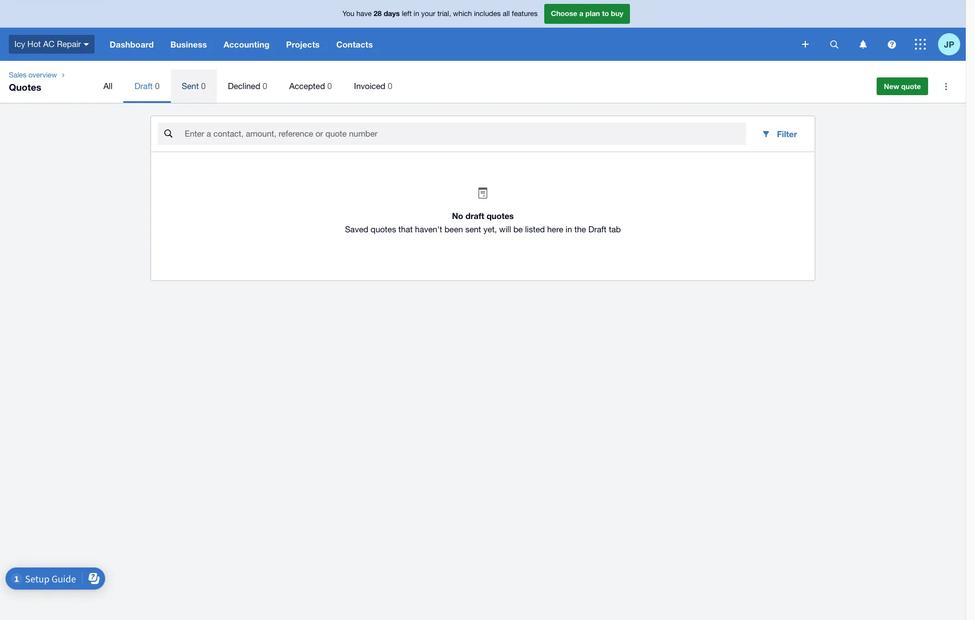 Task type: locate. For each thing, give the bounding box(es) containing it.
0 left 'sent'
[[155, 81, 160, 91]]

projects button
[[278, 28, 328, 61]]

1 horizontal spatial draft
[[589, 225, 607, 234]]

here
[[548, 225, 564, 234]]

choose a plan to buy
[[551, 9, 624, 18]]

0 for declined 0
[[263, 81, 267, 91]]

accepted
[[290, 81, 325, 91]]

shortcuts image
[[936, 75, 958, 97]]

all
[[103, 81, 113, 91]]

draft right all
[[135, 81, 153, 91]]

trial,
[[438, 10, 451, 18]]

1 0 from the left
[[155, 81, 160, 91]]

0 right declined
[[263, 81, 267, 91]]

saved
[[345, 225, 369, 234]]

haven't
[[415, 225, 443, 234]]

quotes left the that
[[371, 225, 396, 234]]

quotes
[[487, 211, 514, 221], [371, 225, 396, 234]]

sales
[[9, 71, 26, 79]]

filter
[[778, 129, 798, 139]]

banner
[[0, 0, 967, 61]]

draft inside no draft quotes saved quotes that haven't been sent yet, will be listed here in the draft tab
[[589, 225, 607, 234]]

0 inside menu item
[[201, 81, 206, 91]]

1 vertical spatial in
[[566, 225, 573, 234]]

tab
[[609, 225, 621, 234]]

draft right the the at the top right of page
[[589, 225, 607, 234]]

0 horizontal spatial in
[[414, 10, 420, 18]]

dashboard link
[[101, 28, 162, 61]]

0 right 'sent'
[[201, 81, 206, 91]]

in
[[414, 10, 420, 18], [566, 225, 573, 234]]

0 horizontal spatial draft
[[135, 81, 153, 91]]

be
[[514, 225, 523, 234]]

includes
[[474, 10, 501, 18]]

1 vertical spatial draft
[[589, 225, 607, 234]]

menu item inside quotes element
[[171, 70, 217, 103]]

1 vertical spatial quotes
[[371, 225, 396, 234]]

sales overview link
[[4, 70, 61, 81]]

menu
[[92, 70, 862, 103]]

2 0 from the left
[[201, 81, 206, 91]]

Enter a contact, amount, reference or quote number field
[[184, 123, 747, 144]]

in right left
[[414, 10, 420, 18]]

no
[[452, 211, 464, 221]]

projects
[[286, 39, 320, 49]]

to
[[603, 9, 609, 18]]

0 horizontal spatial svg image
[[860, 40, 867, 48]]

draft inside menu
[[135, 81, 153, 91]]

0 horizontal spatial quotes
[[371, 225, 396, 234]]

all
[[503, 10, 510, 18]]

svg image
[[916, 39, 927, 50], [831, 40, 839, 48], [803, 41, 809, 48], [84, 43, 89, 46]]

menu inside quotes element
[[92, 70, 862, 103]]

3 0 from the left
[[263, 81, 267, 91]]

in left the the at the top right of page
[[566, 225, 573, 234]]

quotes up will
[[487, 211, 514, 221]]

menu item
[[171, 70, 217, 103]]

quotes element
[[0, 61, 967, 103]]

0 vertical spatial in
[[414, 10, 420, 18]]

1 horizontal spatial svg image
[[888, 40, 896, 48]]

1 horizontal spatial in
[[566, 225, 573, 234]]

features
[[512, 10, 538, 18]]

will
[[500, 225, 511, 234]]

sent
[[182, 81, 199, 91]]

listed
[[525, 225, 545, 234]]

days
[[384, 9, 400, 18]]

jp button
[[939, 28, 967, 61]]

0
[[155, 81, 160, 91], [201, 81, 206, 91], [263, 81, 267, 91], [328, 81, 332, 91], [388, 81, 393, 91]]

0 right invoiced on the top of the page
[[388, 81, 393, 91]]

0 right accepted
[[328, 81, 332, 91]]

sent
[[466, 225, 482, 234]]

4 0 from the left
[[328, 81, 332, 91]]

left
[[402, 10, 412, 18]]

navigation
[[101, 28, 795, 61]]

buy
[[611, 9, 624, 18]]

menu containing all
[[92, 70, 862, 103]]

draft
[[466, 211, 485, 221]]

svg image
[[860, 40, 867, 48], [888, 40, 896, 48]]

navigation containing dashboard
[[101, 28, 795, 61]]

new quote link
[[877, 77, 929, 95]]

choose
[[551, 9, 578, 18]]

in inside no draft quotes saved quotes that haven't been sent yet, will be listed here in the draft tab
[[566, 225, 573, 234]]

a
[[580, 9, 584, 18]]

menu item containing sent
[[171, 70, 217, 103]]

new
[[885, 82, 900, 91]]

0 for accepted 0
[[328, 81, 332, 91]]

5 0 from the left
[[388, 81, 393, 91]]

0 vertical spatial draft
[[135, 81, 153, 91]]

accounting
[[224, 39, 270, 49]]

new quote
[[885, 82, 922, 91]]

draft
[[135, 81, 153, 91], [589, 225, 607, 234]]

you
[[343, 10, 355, 18]]

0 vertical spatial quotes
[[487, 211, 514, 221]]

0 for sent 0
[[201, 81, 206, 91]]

sent 0
[[182, 81, 206, 91]]

the
[[575, 225, 587, 234]]



Task type: vqa. For each thing, say whether or not it's contained in the screenshot.
Invoiced 0
yes



Task type: describe. For each thing, give the bounding box(es) containing it.
invoiced 0
[[354, 81, 393, 91]]

icy hot ac repair button
[[0, 28, 101, 61]]

yet,
[[484, 225, 497, 234]]

you have 28 days left in your trial, which includes all features
[[343, 9, 538, 18]]

dashboard
[[110, 39, 154, 49]]

business button
[[162, 28, 215, 61]]

contacts
[[337, 39, 373, 49]]

overview
[[28, 71, 57, 79]]

filter button
[[753, 123, 807, 145]]

plan
[[586, 9, 601, 18]]

accounting button
[[215, 28, 278, 61]]

your
[[422, 10, 436, 18]]

accepted 0
[[290, 81, 332, 91]]

draft 0
[[135, 81, 160, 91]]

1 horizontal spatial quotes
[[487, 211, 514, 221]]

that
[[399, 225, 413, 234]]

2 svg image from the left
[[888, 40, 896, 48]]

declined
[[228, 81, 260, 91]]

icy hot ac repair
[[14, 39, 81, 49]]

declined 0
[[228, 81, 267, 91]]

quotes
[[9, 81, 41, 93]]

0 for draft 0
[[155, 81, 160, 91]]

have
[[357, 10, 372, 18]]

1 svg image from the left
[[860, 40, 867, 48]]

all link
[[92, 70, 124, 103]]

navigation inside banner
[[101, 28, 795, 61]]

been
[[445, 225, 463, 234]]

business
[[170, 39, 207, 49]]

0 for invoiced 0
[[388, 81, 393, 91]]

contacts button
[[328, 28, 382, 61]]

svg image inside icy hot ac repair popup button
[[84, 43, 89, 46]]

jp
[[945, 39, 955, 49]]

invoiced
[[354, 81, 386, 91]]

sales overview
[[9, 71, 57, 79]]

no draft quotes saved quotes that haven't been sent yet, will be listed here in the draft tab
[[345, 211, 621, 234]]

in inside you have 28 days left in your trial, which includes all features
[[414, 10, 420, 18]]

28
[[374, 9, 382, 18]]

ac
[[43, 39, 55, 49]]

repair
[[57, 39, 81, 49]]

which
[[453, 10, 472, 18]]

hot
[[27, 39, 41, 49]]

quote
[[902, 82, 922, 91]]

banner containing jp
[[0, 0, 967, 61]]

icy
[[14, 39, 25, 49]]



